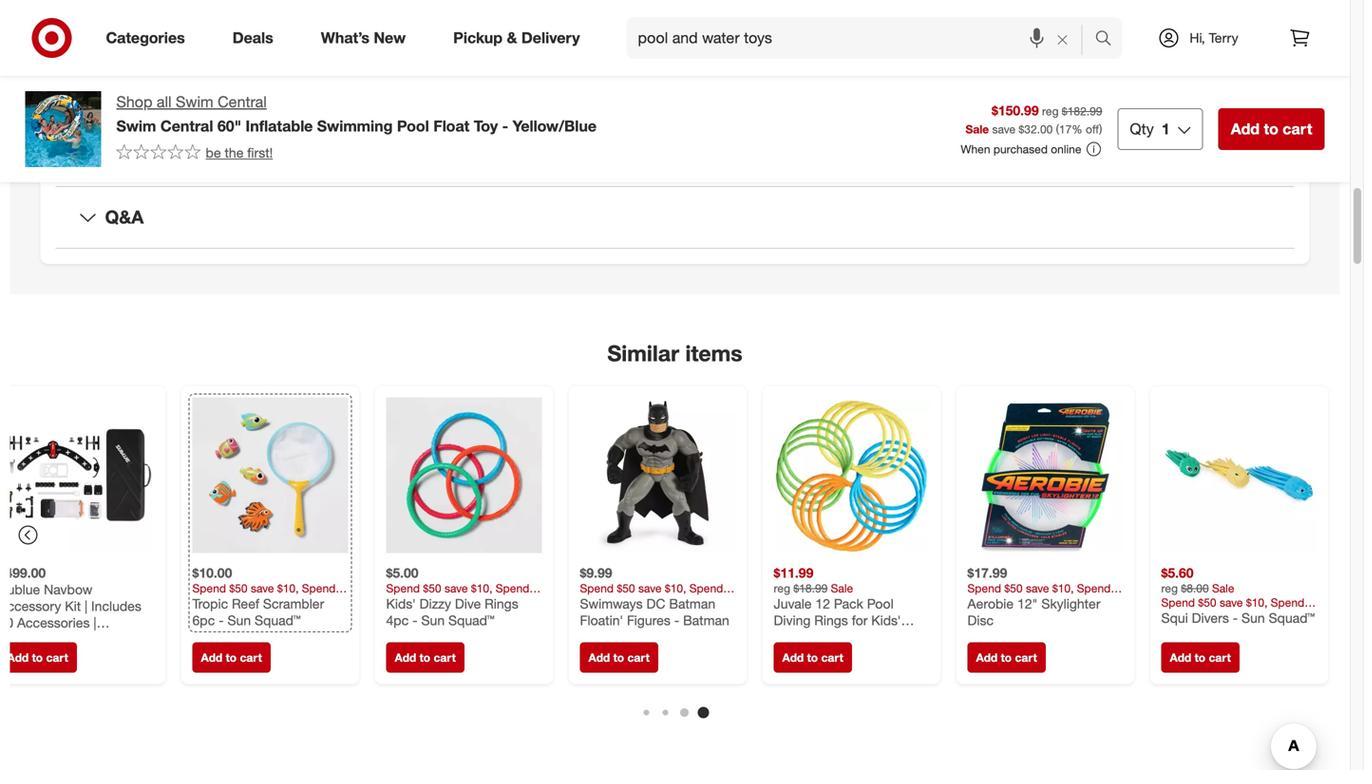 Task type: describe. For each thing, give the bounding box(es) containing it.
swimways dc batman floatin' figures - batman
[[580, 596, 730, 629]]

$5.00
[[386, 565, 419, 582]]

save
[[993, 122, 1016, 136]]

$18.99
[[794, 582, 828, 596]]

what's
[[321, 29, 370, 47]]

toy
[[474, 117, 498, 135]]

pickup & delivery
[[453, 29, 580, 47]]

17
[[1060, 122, 1072, 136]]

reg for $5.60
[[1162, 582, 1178, 596]]

tropic reef scrambler 6pc - sun squad™
[[192, 596, 324, 629]]

to for $5.60
[[1195, 651, 1206, 665]]

first!
[[247, 144, 273, 161]]

search button
[[1087, 17, 1132, 63]]

- inside kids' dizzy dive rings 4pc - sun squad™
[[413, 613, 418, 629]]

1
[[1162, 120, 1171, 138]]

add right 1
[[1231, 120, 1260, 138]]

$11.99 reg $18.99 sale
[[774, 565, 853, 596]]

similar
[[608, 340, 680, 367]]

deals link
[[216, 17, 297, 59]]

32.00
[[1025, 122, 1053, 136]]

add to cart button for $5.00
[[386, 643, 465, 673]]

categories link
[[90, 17, 209, 59]]

add to cart for $9.99
[[589, 651, 650, 665]]

$150.99 reg $182.99 sale save $ 32.00 ( 17 % off )
[[966, 102, 1103, 136]]

scrambler
[[263, 596, 324, 613]]

to for $10.00
[[226, 651, 237, 665]]

2 horizontal spatial squad™
[[1269, 610, 1315, 627]]

cart for $5.00
[[434, 651, 456, 665]]

purchased
[[994, 142, 1048, 156]]

figures
[[627, 613, 671, 629]]

divers
[[1192, 610, 1230, 627]]

similar items
[[608, 340, 743, 367]]

$182.99
[[1062, 104, 1103, 118]]

1 vertical spatial central
[[160, 117, 213, 135]]

search
[[1087, 30, 1132, 49]]

when
[[961, 142, 991, 156]]

add for $10.00
[[201, 651, 223, 665]]

cart for $10.00
[[240, 651, 262, 665]]

what's new link
[[305, 17, 430, 59]]

shop all swim central swim central 60" inflatable swimming pool float toy - yellow/blue
[[116, 93, 597, 135]]

12"
[[1018, 596, 1038, 613]]

delivery
[[522, 29, 580, 47]]

sale for $5.60
[[1213, 582, 1235, 596]]

$8.00
[[1182, 582, 1209, 596]]

swimways
[[580, 596, 643, 613]]

what's new
[[321, 29, 406, 47]]

squad™ inside tropic reef scrambler 6pc - sun squad™
[[255, 613, 301, 629]]

What can we help you find? suggestions appear below search field
[[627, 17, 1100, 59]]

$
[[1019, 122, 1025, 136]]

reg for $11.99
[[774, 582, 791, 596]]

add to cart button for $17.99
[[968, 643, 1046, 673]]

swimming
[[317, 117, 393, 135]]

sale for $11.99
[[831, 582, 853, 596]]

add for $9.99
[[589, 651, 610, 665]]

deals
[[233, 29, 273, 47]]

cart for $5.60
[[1209, 651, 1232, 665]]

- inside shop all swim central swim central 60" inflatable swimming pool float toy - yellow/blue
[[502, 117, 509, 135]]

squi divers - sun squad™ image
[[1162, 398, 1318, 554]]

%
[[1072, 122, 1083, 136]]

$10.00
[[192, 565, 232, 582]]

q&a
[[105, 206, 144, 228]]

add down $499.00
[[7, 651, 29, 665]]

hi, terry
[[1190, 29, 1239, 46]]

add to cart for $10.00
[[201, 651, 262, 665]]

$5.60 reg $8.00 sale
[[1162, 565, 1235, 596]]

rings
[[485, 596, 519, 613]]

squi divers - sun squad™
[[1162, 610, 1315, 627]]

kids' dizzy dive rings 4pc - sun squad™ image
[[386, 398, 542, 554]]

image of swim central 60" inflatable swimming pool float toy - yellow/blue image
[[25, 91, 101, 167]]

tropic
[[192, 596, 228, 613]]

dive
[[455, 596, 481, 613]]

sublue navbow accessory kit | includes 30 accessories | compatible with sublue navbow & navbow+ underwater scooter image
[[0, 398, 154, 554]]

tropic reef scrambler 6pc - sun squad™ image
[[192, 398, 348, 554]]

pool
[[397, 117, 429, 135]]

yellow/blue
[[513, 117, 597, 135]]

dc
[[647, 596, 666, 613]]

qty
[[1130, 120, 1154, 138]]

off
[[1086, 122, 1100, 136]]

0 vertical spatial central
[[218, 93, 267, 111]]

floatin'
[[580, 613, 624, 629]]

kids'
[[386, 596, 416, 613]]

disc
[[968, 613, 994, 629]]



Task type: vqa. For each thing, say whether or not it's contained in the screenshot.
BOUNCE at right top
no



Task type: locate. For each thing, give the bounding box(es) containing it.
inflatable
[[246, 117, 313, 135]]

(
[[1056, 122, 1060, 136]]

swim down shop
[[116, 117, 156, 135]]

q&a button
[[56, 187, 1295, 248]]

reg
[[1042, 104, 1059, 118], [774, 582, 791, 596], [1162, 582, 1178, 596]]

add down squi
[[1170, 651, 1192, 665]]

batman
[[669, 596, 716, 613], [683, 613, 730, 629]]

1 horizontal spatial squad™
[[449, 613, 495, 629]]

0 horizontal spatial sale
[[831, 582, 853, 596]]

squad™ right kids' at the left of page
[[449, 613, 495, 629]]

online
[[1051, 142, 1082, 156]]

2 horizontal spatial reg
[[1162, 582, 1178, 596]]

add to cart for $17.99
[[976, 651, 1038, 665]]

pickup
[[453, 29, 503, 47]]

to for $9.99
[[614, 651, 624, 665]]

cart for $17.99
[[1015, 651, 1038, 665]]

add down $18.99
[[783, 651, 804, 665]]

to
[[1264, 120, 1279, 138], [32, 651, 43, 665], [226, 651, 237, 665], [420, 651, 431, 665], [614, 651, 624, 665], [807, 651, 818, 665], [1001, 651, 1012, 665], [1195, 651, 1206, 665]]

add for $17.99
[[976, 651, 998, 665]]

reg inside '$11.99 reg $18.99 sale'
[[774, 582, 791, 596]]

-
[[502, 117, 509, 135], [1233, 610, 1238, 627], [219, 613, 224, 629], [413, 613, 418, 629], [674, 613, 680, 629]]

squi
[[1162, 610, 1189, 627]]

2 horizontal spatial sale
[[1213, 582, 1235, 596]]

$5.60
[[1162, 565, 1194, 582]]

dizzy
[[420, 596, 451, 613]]

0 horizontal spatial squad™
[[255, 613, 301, 629]]

kids' dizzy dive rings 4pc - sun squad™
[[386, 596, 519, 629]]

$17.99
[[968, 565, 1008, 582]]

1 vertical spatial swim
[[116, 117, 156, 135]]

central up 60"
[[218, 93, 267, 111]]

squad™ inside kids' dizzy dive rings 4pc - sun squad™
[[449, 613, 495, 629]]

- right 6pc
[[219, 613, 224, 629]]

$9.99
[[580, 565, 613, 582]]

add to cart button for $10.00
[[192, 643, 271, 673]]

&
[[507, 29, 517, 47]]

add to cart
[[1231, 120, 1313, 138], [7, 651, 68, 665], [201, 651, 262, 665], [395, 651, 456, 665], [589, 651, 650, 665], [783, 651, 844, 665], [976, 651, 1038, 665], [1170, 651, 1232, 665]]

skylighter
[[1042, 596, 1101, 613]]

sale inside $150.99 reg $182.99 sale save $ 32.00 ( 17 % off )
[[966, 122, 989, 136]]

qty 1
[[1130, 120, 1171, 138]]

0 horizontal spatial central
[[160, 117, 213, 135]]

items
[[686, 340, 743, 367]]

add to cart for $5.60
[[1170, 651, 1232, 665]]

$499.00 link
[[0, 398, 154, 632]]

- right toy
[[502, 117, 509, 135]]

juvale 12 pack pool diving rings for kids' birthday party, summer outdoor essentials, multicolored, 6 in image
[[774, 398, 930, 554]]

to for $5.00
[[420, 651, 431, 665]]

sale inside '$11.99 reg $18.99 sale'
[[831, 582, 853, 596]]

60"
[[218, 117, 241, 135]]

- right divers
[[1233, 610, 1238, 627]]

sale
[[966, 122, 989, 136], [831, 582, 853, 596], [1213, 582, 1235, 596]]

4pc
[[386, 613, 409, 629]]

$11.99
[[774, 565, 814, 582]]

1 horizontal spatial reg
[[1042, 104, 1059, 118]]

swimways dc batman floatin' figures - batman image
[[580, 398, 736, 554]]

sun inside kids' dizzy dive rings 4pc - sun squad™
[[421, 613, 445, 629]]

be the first! link
[[116, 143, 273, 162]]

be
[[206, 144, 221, 161]]

be the first!
[[206, 144, 273, 161]]

sale for $150.99
[[966, 122, 989, 136]]

aerobie 12" skylighter disc
[[968, 596, 1101, 629]]

6pc
[[192, 613, 215, 629]]

add down floatin'
[[589, 651, 610, 665]]

reg for $150.99
[[1042, 104, 1059, 118]]

swim right the all
[[176, 93, 214, 111]]

add to cart button for $9.99
[[580, 643, 658, 673]]

sun right the 4pc
[[421, 613, 445, 629]]

aerobie 12" skylighter disc image
[[968, 398, 1124, 554]]

add down 6pc
[[201, 651, 223, 665]]

add to cart for $11.99
[[783, 651, 844, 665]]

terry
[[1209, 29, 1239, 46]]

1 horizontal spatial sun
[[421, 613, 445, 629]]

add down disc
[[976, 651, 998, 665]]

$150.99
[[992, 102, 1039, 119]]

reg inside $5.60 reg $8.00 sale
[[1162, 582, 1178, 596]]

central up be the first! link
[[160, 117, 213, 135]]

reg left $8.00
[[1162, 582, 1178, 596]]

when purchased online
[[961, 142, 1082, 156]]

to for $17.99
[[1001, 651, 1012, 665]]

sun right divers
[[1242, 610, 1266, 627]]

new
[[374, 29, 406, 47]]

swim
[[176, 93, 214, 111], [116, 117, 156, 135]]

2 horizontal spatial sun
[[1242, 610, 1266, 627]]

categories
[[106, 29, 185, 47]]

cart
[[1283, 120, 1313, 138], [46, 651, 68, 665], [240, 651, 262, 665], [434, 651, 456, 665], [628, 651, 650, 665], [822, 651, 844, 665], [1015, 651, 1038, 665], [1209, 651, 1232, 665]]

add for $11.99
[[783, 651, 804, 665]]

add for $5.60
[[1170, 651, 1192, 665]]

1 horizontal spatial sale
[[966, 122, 989, 136]]

hi,
[[1190, 29, 1206, 46]]

cart for $9.99
[[628, 651, 650, 665]]

squad™ right divers
[[1269, 610, 1315, 627]]

add for $5.00
[[395, 651, 417, 665]]

central
[[218, 93, 267, 111], [160, 117, 213, 135]]

squad™
[[1269, 610, 1315, 627], [255, 613, 301, 629], [449, 613, 495, 629]]

add
[[1231, 120, 1260, 138], [7, 651, 29, 665], [201, 651, 223, 665], [395, 651, 417, 665], [589, 651, 610, 665], [783, 651, 804, 665], [976, 651, 998, 665], [1170, 651, 1192, 665]]

the
[[225, 144, 244, 161]]

- inside tropic reef scrambler 6pc - sun squad™
[[219, 613, 224, 629]]

0 vertical spatial swim
[[176, 93, 214, 111]]

1 horizontal spatial central
[[218, 93, 267, 111]]

add to cart for $5.00
[[395, 651, 456, 665]]

sun
[[1242, 610, 1266, 627], [228, 613, 251, 629], [421, 613, 445, 629]]

- inside the swimways dc batman floatin' figures - batman
[[674, 613, 680, 629]]

reef
[[232, 596, 259, 613]]

float
[[434, 117, 470, 135]]

1 horizontal spatial swim
[[176, 93, 214, 111]]

sun right 6pc
[[228, 613, 251, 629]]

add down the 4pc
[[395, 651, 417, 665]]

sale right $18.99
[[831, 582, 853, 596]]

all
[[157, 93, 172, 111]]

cart for $11.99
[[822, 651, 844, 665]]

sale right $8.00
[[1213, 582, 1235, 596]]

$499.00
[[0, 565, 46, 582]]

add to cart button for $5.60
[[1162, 643, 1240, 673]]

shop
[[116, 93, 152, 111]]

- right dc
[[674, 613, 680, 629]]

reg left $18.99
[[774, 582, 791, 596]]

sun inside tropic reef scrambler 6pc - sun squad™
[[228, 613, 251, 629]]

0 horizontal spatial reg
[[774, 582, 791, 596]]

reg inside $150.99 reg $182.99 sale save $ 32.00 ( 17 % off )
[[1042, 104, 1059, 118]]

add to cart button
[[1219, 108, 1325, 150], [0, 643, 77, 673], [192, 643, 271, 673], [386, 643, 465, 673], [580, 643, 658, 673], [774, 643, 852, 673], [968, 643, 1046, 673], [1162, 643, 1240, 673]]

0 horizontal spatial swim
[[116, 117, 156, 135]]

aerobie
[[968, 596, 1014, 613]]

add to cart button for $11.99
[[774, 643, 852, 673]]

sale up when
[[966, 122, 989, 136]]

0 horizontal spatial sun
[[228, 613, 251, 629]]

sale inside $5.60 reg $8.00 sale
[[1213, 582, 1235, 596]]

reg up (
[[1042, 104, 1059, 118]]

pickup & delivery link
[[437, 17, 604, 59]]

)
[[1100, 122, 1103, 136]]

squad™ right tropic
[[255, 613, 301, 629]]

to for $11.99
[[807, 651, 818, 665]]

- right the 4pc
[[413, 613, 418, 629]]



